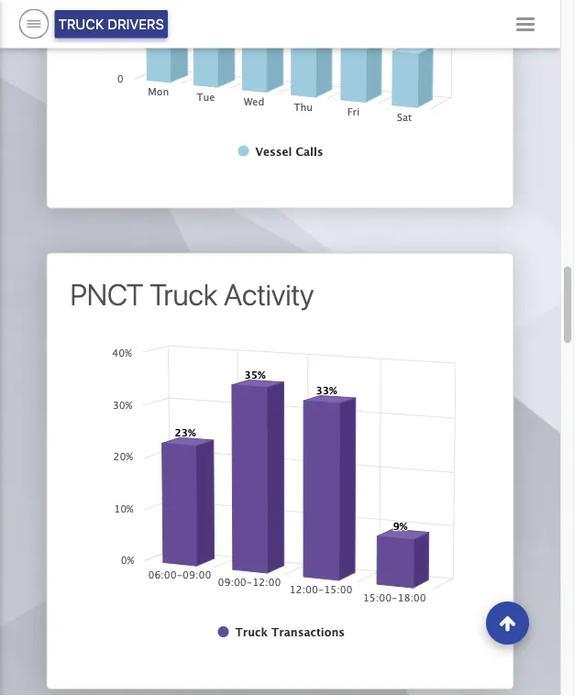 Task type: vqa. For each thing, say whether or not it's contained in the screenshot.
Truck to the bottom
yes



Task type: describe. For each thing, give the bounding box(es) containing it.
activity
[[224, 277, 314, 311]]

truck drivers link
[[55, 10, 168, 38]]

drivers
[[108, 16, 164, 32]]

truck inside truck drivers 'link'
[[58, 16, 104, 32]]

pnct truck activity
[[70, 277, 314, 311]]

1 horizontal spatial truck
[[150, 277, 218, 311]]



Task type: locate. For each thing, give the bounding box(es) containing it.
truck
[[58, 16, 104, 32], [150, 277, 218, 311]]

0 horizontal spatial truck
[[58, 16, 104, 32]]

truck right pnct
[[150, 277, 218, 311]]

1 vertical spatial truck
[[150, 277, 218, 311]]

pnct
[[70, 277, 143, 311]]

0 vertical spatial truck
[[58, 16, 104, 32]]

truck left drivers
[[58, 16, 104, 32]]

truck drivers
[[58, 16, 164, 32]]



